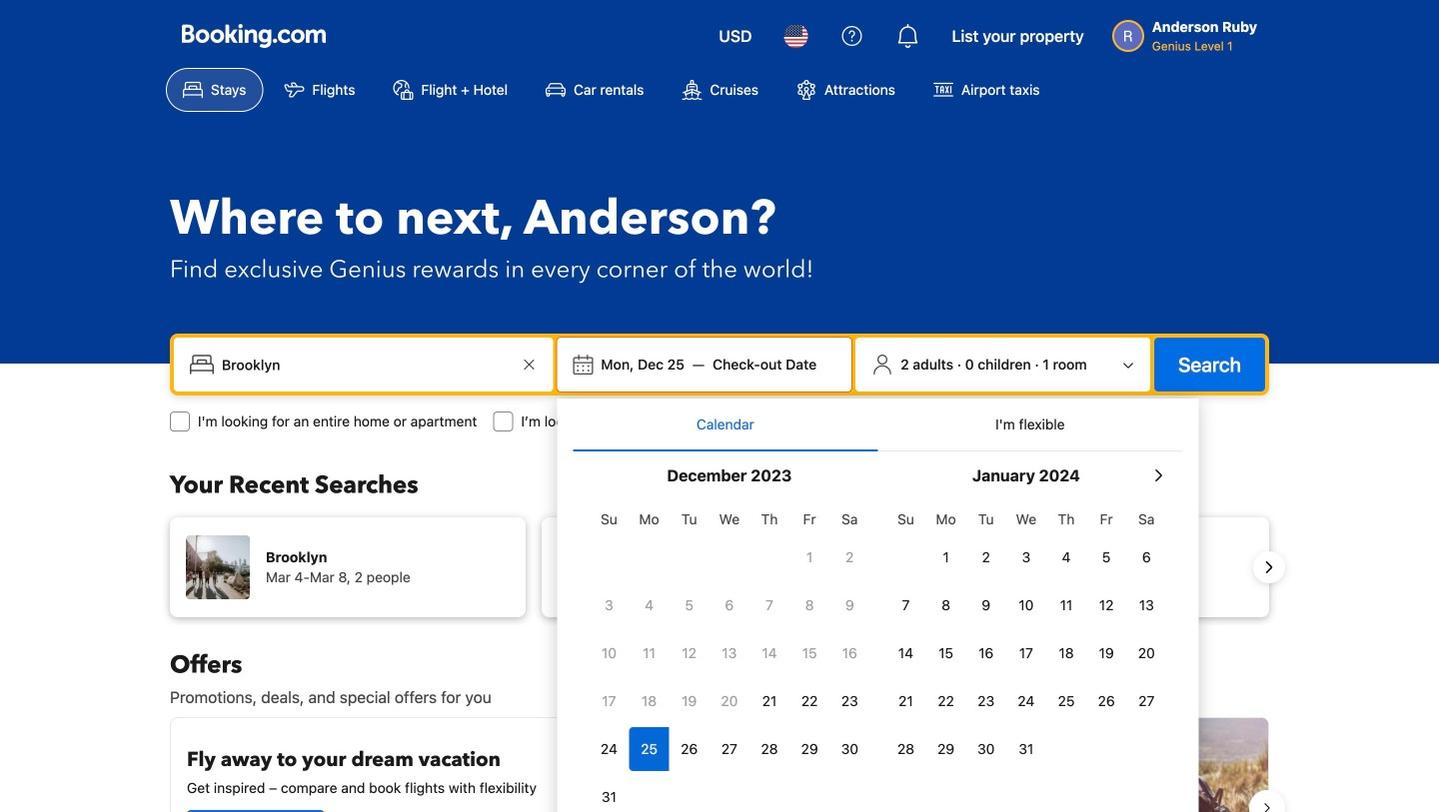 Task type: describe. For each thing, give the bounding box(es) containing it.
group of friends hiking in the mountains on a sunny day image
[[729, 719, 1269, 813]]

7 December 2023 checkbox
[[750, 584, 790, 628]]

8 January 2024 checkbox
[[926, 584, 966, 628]]

17 December 2023 checkbox
[[589, 680, 629, 724]]

21 December 2023 checkbox
[[750, 680, 790, 724]]

16 January 2024 checkbox
[[966, 632, 1007, 676]]

15 December 2023 checkbox
[[790, 632, 830, 676]]

29 December 2023 checkbox
[[790, 728, 830, 772]]

28 December 2023 checkbox
[[750, 728, 790, 772]]

3 January 2024 checkbox
[[1007, 536, 1047, 580]]

2 December 2023 checkbox
[[830, 536, 870, 580]]

1 region from the top
[[154, 510, 1286, 626]]

4 January 2024 checkbox
[[1047, 536, 1087, 580]]

23 December 2023 checkbox
[[830, 680, 870, 724]]

10 December 2023 checkbox
[[589, 632, 629, 676]]

15 January 2024 checkbox
[[926, 632, 966, 676]]

2 region from the top
[[154, 710, 1286, 813]]

21 January 2024 checkbox
[[886, 680, 926, 724]]

14 December 2023 checkbox
[[750, 632, 790, 676]]

4 December 2023 checkbox
[[629, 584, 670, 628]]

1 January 2024 checkbox
[[926, 536, 966, 580]]

17 January 2024 checkbox
[[1007, 632, 1047, 676]]

12 December 2023 checkbox
[[670, 632, 710, 676]]

11 December 2023 checkbox
[[629, 632, 670, 676]]

20 January 2024 checkbox
[[1127, 632, 1167, 676]]

26 January 2024 checkbox
[[1087, 680, 1127, 724]]

23 January 2024 checkbox
[[966, 680, 1007, 724]]

22 December 2023 checkbox
[[790, 680, 830, 724]]

5 December 2023 checkbox
[[670, 584, 710, 628]]

11 January 2024 checkbox
[[1047, 584, 1087, 628]]

booking.com image
[[182, 24, 326, 48]]

2 January 2024 checkbox
[[966, 536, 1007, 580]]

12 January 2024 checkbox
[[1087, 584, 1127, 628]]

9 December 2023 checkbox
[[830, 584, 870, 628]]

27 December 2023 checkbox
[[710, 728, 750, 772]]

2 grid from the left
[[886, 500, 1167, 772]]

next image
[[1258, 556, 1282, 580]]

25 December 2023 checkbox
[[629, 728, 670, 772]]

8 December 2023 checkbox
[[790, 584, 830, 628]]

6 December 2023 checkbox
[[710, 584, 750, 628]]

your account menu anderson ruby genius level 1 element
[[1113, 9, 1266, 55]]



Task type: vqa. For each thing, say whether or not it's contained in the screenshot.
THE 7 DECEMBER 2023 option at bottom right
yes



Task type: locate. For each thing, give the bounding box(es) containing it.
tab list
[[573, 399, 1183, 453]]

cell
[[629, 724, 670, 772]]

0 horizontal spatial grid
[[589, 500, 870, 813]]

31 January 2024 checkbox
[[1007, 728, 1047, 772]]

1 grid from the left
[[589, 500, 870, 813]]

1 vertical spatial region
[[154, 710, 1286, 813]]

25 January 2024 checkbox
[[1047, 680, 1087, 724]]

3 December 2023 checkbox
[[589, 584, 629, 628]]

7 January 2024 checkbox
[[886, 584, 926, 628]]

cell inside grid
[[629, 724, 670, 772]]

6 January 2024 checkbox
[[1127, 536, 1167, 580]]

14 January 2024 checkbox
[[886, 632, 926, 676]]

13 January 2024 checkbox
[[1127, 584, 1167, 628]]

24 January 2024 checkbox
[[1007, 680, 1047, 724]]

fly away to your dream vacation image
[[571, 735, 695, 813]]

9 January 2024 checkbox
[[966, 584, 1007, 628]]

18 December 2023 checkbox
[[629, 680, 670, 724]]

20 December 2023 checkbox
[[710, 680, 750, 724]]

31 December 2023 checkbox
[[589, 776, 629, 813]]

Where are you going? field
[[214, 347, 517, 383]]

1 December 2023 checkbox
[[790, 536, 830, 580]]

0 vertical spatial region
[[154, 510, 1286, 626]]

5 January 2024 checkbox
[[1087, 536, 1127, 580]]

28 January 2024 checkbox
[[886, 728, 926, 772]]

26 December 2023 checkbox
[[670, 728, 710, 772]]

24 December 2023 checkbox
[[589, 728, 629, 772]]

grid
[[589, 500, 870, 813], [886, 500, 1167, 772]]

22 January 2024 checkbox
[[926, 680, 966, 724]]

16 December 2023 checkbox
[[830, 632, 870, 676]]

29 January 2024 checkbox
[[926, 728, 966, 772]]

27 January 2024 checkbox
[[1127, 680, 1167, 724]]

30 January 2024 checkbox
[[966, 728, 1007, 772]]

region
[[154, 510, 1286, 626], [154, 710, 1286, 813]]

18 January 2024 checkbox
[[1047, 632, 1087, 676]]

10 January 2024 checkbox
[[1007, 584, 1047, 628]]

30 December 2023 checkbox
[[830, 728, 870, 772]]

19 December 2023 checkbox
[[670, 680, 710, 724]]

19 January 2024 checkbox
[[1087, 632, 1127, 676]]

1 horizontal spatial grid
[[886, 500, 1167, 772]]

13 December 2023 checkbox
[[710, 632, 750, 676]]



